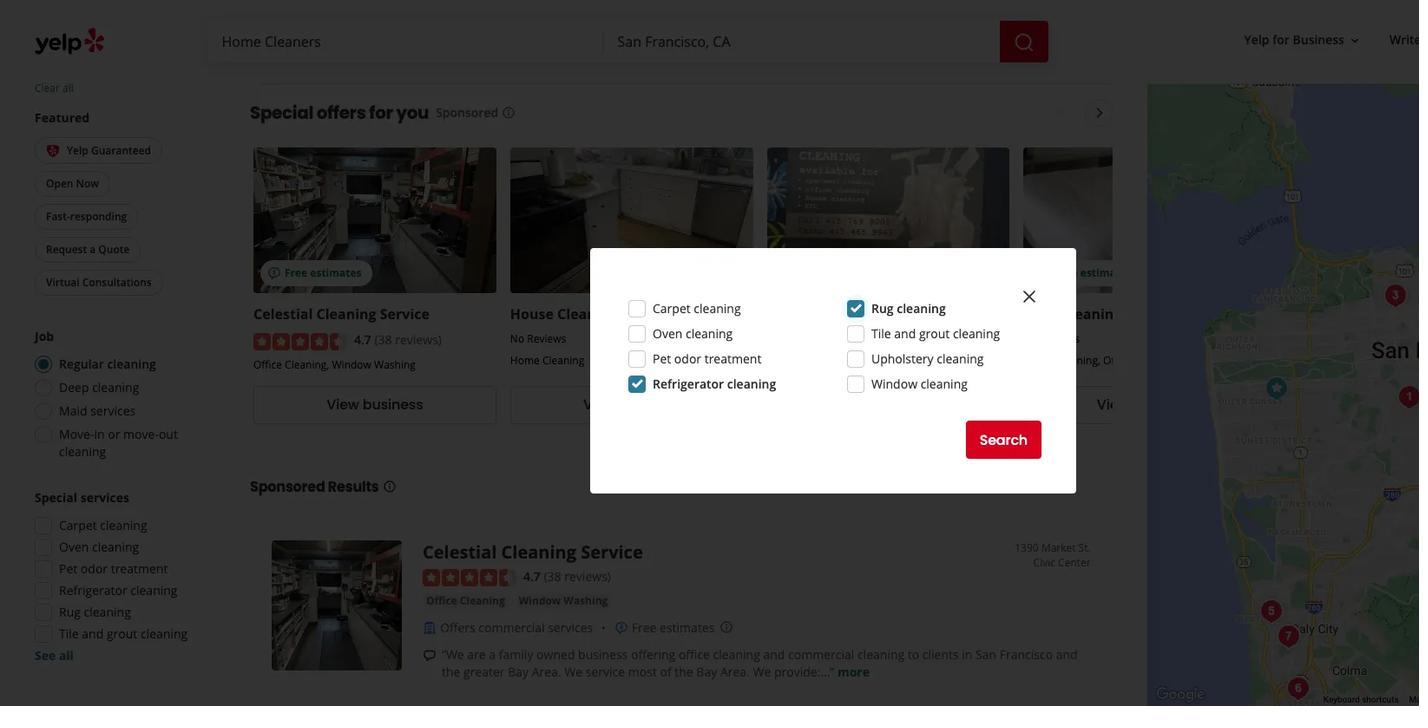 Task type: vqa. For each thing, say whether or not it's contained in the screenshot.
Water
no



Task type: locate. For each thing, give the bounding box(es) containing it.
2 no from the left
[[1024, 332, 1038, 347]]

house
[[510, 305, 554, 324]]

1 no from the left
[[510, 332, 524, 347]]

0 horizontal spatial carpet
[[59, 517, 97, 534]]

office cleaning link
[[423, 593, 509, 611]]

0 horizontal spatial treatment
[[111, 561, 168, 577]]

1 horizontal spatial commercial
[[788, 647, 855, 663]]

1 horizontal spatial we
[[753, 664, 771, 681]]

open now
[[46, 176, 99, 191]]

reviews inside start cleaning service no reviews home cleaning, office cleaning
[[1041, 332, 1080, 347]]

1 the from the left
[[442, 664, 460, 681]]

0 vertical spatial (38
[[375, 332, 392, 348]]

0 vertical spatial all
[[63, 80, 74, 95]]

view business link for view
[[510, 386, 753, 424]]

0 vertical spatial carpet
[[653, 300, 691, 317]]

0 horizontal spatial oven
[[59, 539, 89, 556]]

washing
[[374, 358, 416, 372], [564, 594, 608, 609]]

services down window washing button
[[548, 620, 593, 637]]

business
[[363, 395, 423, 415], [620, 395, 680, 415], [1133, 395, 1194, 415], [578, 647, 628, 663]]

are
[[467, 647, 486, 663]]

1 vertical spatial commercial
[[788, 647, 855, 663]]

0 vertical spatial 4.7 star rating image
[[254, 333, 347, 351]]

write link
[[1383, 25, 1419, 56]]

pet
[[653, 351, 671, 367], [59, 561, 77, 577]]

1 horizontal spatial free estimates
[[632, 620, 715, 637]]

4.7 (38 reviews)
[[354, 332, 442, 348], [523, 568, 611, 585]]

view business down start cleaning service no reviews home cleaning, office cleaning
[[1097, 395, 1194, 415]]

2 home from the left
[[846, 354, 875, 368]]

1 vertical spatial carpet
[[59, 517, 97, 534]]

all inside 1 filter regular cleaning clear all
[[63, 80, 74, 95]]

carpet cleaning inside the search dialog
[[653, 300, 741, 317]]

commercial up family
[[479, 620, 545, 637]]

celestial cleaning service up office cleaning, window washing
[[254, 305, 430, 324]]

1 home from the left
[[510, 354, 540, 368]]

0 vertical spatial pet odor treatment
[[653, 351, 762, 367]]

refrigerator cleaning
[[653, 376, 776, 392], [59, 583, 178, 599]]

free estimates link
[[254, 148, 496, 294], [1024, 148, 1267, 294]]

2 view business link from the left
[[510, 386, 753, 424]]

0 vertical spatial special
[[250, 101, 313, 125]]

no inside house cleaning no reviews home cleaning view business
[[510, 332, 524, 347]]

rug
[[872, 300, 894, 317], [59, 604, 81, 621]]

2 horizontal spatial free estimates
[[1055, 266, 1132, 281]]

open
[[46, 176, 73, 191]]

reviews
[[527, 332, 566, 347], [1041, 332, 1080, 347]]

sponsored
[[436, 105, 498, 121], [250, 477, 325, 497]]

home
[[510, 354, 540, 368], [846, 354, 875, 368], [1024, 354, 1053, 368]]

area.
[[532, 664, 561, 681], [720, 664, 750, 681]]

rug inside group
[[59, 604, 81, 621]]

pet odor treatment
[[653, 351, 762, 367], [59, 561, 168, 577]]

special inside group
[[35, 490, 77, 506]]

0 vertical spatial in
[[94, 426, 105, 443]]

all
[[63, 80, 74, 95], [59, 648, 74, 664]]

write
[[1390, 32, 1419, 48]]

office
[[767, 354, 796, 368], [1103, 354, 1132, 368], [254, 358, 282, 372], [426, 594, 457, 609]]

3 view from the left
[[1097, 395, 1130, 415]]

1 view from the left
[[327, 395, 359, 415]]

0 vertical spatial odor
[[674, 351, 702, 367]]

0 vertical spatial rug
[[872, 300, 894, 317]]

rug cleaning up the "upholstery"
[[872, 300, 946, 317]]

0 horizontal spatial tile
[[59, 626, 79, 642]]

special left offers
[[250, 101, 313, 125]]

cleaning inside 1 filter regular cleaning clear all
[[74, 66, 115, 81]]

option group containing job
[[30, 328, 215, 461]]

home up pricing
[[846, 354, 875, 368]]

house cleaning link
[[510, 305, 617, 324]]

1 vertical spatial celestial
[[423, 541, 497, 564]]

refrigerator cleaning inside group
[[59, 583, 178, 599]]

(38 up window washing
[[544, 568, 561, 585]]

celestial cleaning service
[[254, 305, 430, 324], [423, 541, 643, 564]]

commercial
[[479, 620, 545, 637], [788, 647, 855, 663]]

1 horizontal spatial refrigerator
[[653, 376, 724, 392]]

pricing
[[832, 395, 880, 415]]

1 horizontal spatial window
[[519, 594, 561, 609]]

1 view business from the left
[[327, 395, 423, 415]]

we down owned
[[565, 664, 583, 681]]

pet odor treatment inside the search dialog
[[653, 351, 762, 367]]

no down start
[[1024, 332, 1038, 347]]

4.7 up office cleaning, window washing
[[354, 332, 371, 348]]

regular inside 1 filter regular cleaning clear all
[[35, 66, 72, 81]]

0 horizontal spatial 4.7 (38 reviews)
[[354, 332, 442, 348]]

trejo & daughters cleaning service image
[[1260, 371, 1295, 406]]

sponsored left 16 info v2 icon
[[436, 105, 498, 121]]

a right are
[[489, 647, 496, 663]]

1 vertical spatial regular
[[59, 356, 104, 372]]

rug up the see all
[[59, 604, 81, 621]]

we left provide:…"
[[753, 664, 771, 681]]

1 vertical spatial rug
[[59, 604, 81, 621]]

get inside get started button
[[293, 34, 317, 54]]

grout inside the search dialog
[[919, 326, 950, 342]]

rug cleaning up the see all
[[59, 604, 131, 621]]

treatment inside group
[[111, 561, 168, 577]]

0 vertical spatial regular
[[35, 66, 72, 81]]

tile up the "upholstery"
[[872, 326, 891, 342]]

rug cleaning
[[872, 300, 946, 317], [59, 604, 131, 621]]

0 vertical spatial rug cleaning
[[872, 300, 946, 317]]

2 horizontal spatial cleaning,
[[1056, 354, 1101, 368]]

1 vertical spatial special
[[35, 490, 77, 506]]

google image
[[1152, 684, 1209, 707]]

0 vertical spatial celestial
[[254, 305, 313, 324]]

regular up deep
[[59, 356, 104, 372]]

get pricing & availability
[[805, 395, 972, 415]]

celestial up office cleaning, window washing
[[254, 305, 313, 324]]

0 horizontal spatial sponsored
[[250, 477, 325, 497]]

get
[[293, 34, 317, 54], [805, 395, 829, 415]]

1 vertical spatial oven cleaning
[[59, 539, 139, 556]]

view business down office cleaning, window washing
[[327, 395, 423, 415]]

2 free estimates link from the left
[[1024, 148, 1267, 294]]

cleaning down house cleaning link
[[543, 354, 585, 368]]

treatment inside the search dialog
[[705, 351, 762, 367]]

0 horizontal spatial grout
[[107, 626, 137, 642]]

celestial cleaning service link up office cleaning, window washing
[[254, 305, 430, 324]]

4.7 star rating image up 'office cleaning'
[[423, 570, 517, 587]]

1 reviews from the left
[[527, 332, 566, 347]]

ana's cleaning services image
[[1379, 278, 1414, 313]]

1 horizontal spatial view
[[583, 395, 616, 415]]

special for special services
[[35, 490, 77, 506]]

regular inside option group
[[59, 356, 104, 372]]

window for window cleaning
[[872, 376, 918, 392]]

2 horizontal spatial view business link
[[1024, 386, 1267, 424]]

start cleaning service no reviews home cleaning, office cleaning
[[1024, 305, 1177, 368]]

0 vertical spatial 4.7 (38 reviews)
[[354, 332, 442, 348]]

previous image
[[1050, 103, 1070, 124]]

0 vertical spatial oven
[[653, 326, 683, 342]]

offers commercial services
[[440, 620, 593, 637]]

started
[[321, 34, 370, 54]]

get inside get pricing & availability button
[[805, 395, 829, 415]]

2 horizontal spatial home
[[1024, 354, 1053, 368]]

view business
[[327, 395, 423, 415], [1097, 395, 1194, 415]]

0 vertical spatial tile
[[872, 326, 891, 342]]

treatment
[[705, 351, 762, 367], [111, 561, 168, 577]]

0 horizontal spatial refrigerator
[[59, 583, 127, 599]]

services down the "move-in or move-out cleaning"
[[80, 490, 129, 506]]

rug right family
[[872, 300, 894, 317]]

alves cleaning image
[[1393, 380, 1419, 415]]

0 horizontal spatial odor
[[81, 561, 108, 577]]

search image
[[1014, 32, 1034, 53]]

commercial inside "we are a family owned business offering office cleaning and commercial cleaning to clients in san francisco and the greater bay area. we service most of the bay area. we provide:…"
[[788, 647, 855, 663]]

cleaning
[[74, 66, 115, 81], [694, 300, 741, 317], [897, 300, 946, 317], [686, 326, 733, 342], [953, 326, 1000, 342], [937, 351, 984, 367], [107, 356, 156, 372], [727, 376, 776, 392], [921, 376, 968, 392], [92, 379, 139, 396], [59, 444, 106, 460], [100, 517, 147, 534], [92, 539, 139, 556], [130, 583, 178, 599], [84, 604, 131, 621], [141, 626, 188, 642], [713, 647, 760, 663], [858, 647, 905, 663]]

services up or
[[90, 403, 136, 419]]

center
[[1058, 555, 1091, 570]]

and inside the search dialog
[[894, 326, 916, 342]]

request
[[46, 242, 87, 257]]

services for special services
[[80, 490, 129, 506]]

view
[[327, 395, 359, 415], [583, 395, 616, 415], [1097, 395, 1130, 415]]

(38
[[375, 332, 392, 348], [544, 568, 561, 585]]

office cleaning, window washing
[[254, 358, 416, 372]]

0 horizontal spatial for
[[369, 101, 393, 125]]

1 horizontal spatial rug
[[872, 300, 894, 317]]

16 info v2 image
[[502, 106, 516, 120]]

1 horizontal spatial oven
[[653, 326, 683, 342]]

0 horizontal spatial the
[[442, 664, 460, 681]]

pet odor treatment inside group
[[59, 561, 168, 577]]

celestial cleaning service link up window washing
[[423, 541, 643, 564]]

yelp guaranteed
[[67, 143, 151, 158]]

sponsored for sponsored results
[[250, 477, 325, 497]]

1 horizontal spatial 4.7
[[523, 568, 541, 585]]

area. down owned
[[532, 664, 561, 681]]

office for office cleaning, home cleaning
[[767, 354, 796, 368]]

bay down family
[[508, 664, 529, 681]]

oven cleaning inside group
[[59, 539, 139, 556]]

sponsored left results
[[250, 477, 325, 497]]

1 vertical spatial yelp
[[67, 143, 88, 158]]

1 horizontal spatial pet
[[653, 351, 671, 367]]

1 vertical spatial washing
[[564, 594, 608, 609]]

(38 up office cleaning, window washing
[[375, 332, 392, 348]]

the down '"we'
[[442, 664, 460, 681]]

view inside house cleaning no reviews home cleaning view business
[[583, 395, 616, 415]]

0 horizontal spatial in
[[94, 426, 105, 443]]

a left quote
[[90, 242, 96, 257]]

option group
[[30, 328, 215, 461]]

service inside start cleaning service no reviews home cleaning, office cleaning
[[1126, 305, 1175, 324]]

tile inside group
[[59, 626, 79, 642]]

no
[[510, 332, 524, 347], [1024, 332, 1038, 347]]

grout
[[919, 326, 950, 342], [107, 626, 137, 642]]

reviews down start
[[1041, 332, 1080, 347]]

commercial up provide:…"
[[788, 647, 855, 663]]

san
[[976, 647, 997, 663]]

most
[[628, 664, 657, 681]]

celestial cleaning service up window washing
[[423, 541, 643, 564]]

see all button
[[35, 648, 74, 664]]

cleaning inside the "move-in or move-out cleaning"
[[59, 444, 106, 460]]

0 horizontal spatial we
[[565, 664, 583, 681]]

for left "business"
[[1273, 32, 1290, 48]]

1 horizontal spatial view business
[[1097, 395, 1194, 415]]

1 horizontal spatial grout
[[919, 326, 950, 342]]

celestial for celestial cleaning service link to the top
[[254, 305, 313, 324]]

office for office cleaning, window washing
[[254, 358, 282, 372]]

1 vertical spatial pet
[[59, 561, 77, 577]]

yelp left "business"
[[1245, 32, 1270, 48]]

4.7 (38 reviews) up window washing
[[523, 568, 611, 585]]

yelp right '16 yelp guaranteed v2' image
[[67, 143, 88, 158]]

all right the clear
[[63, 80, 74, 95]]

office cleaning, home cleaning
[[767, 354, 920, 368]]

4.7 star rating image
[[254, 333, 347, 351], [423, 570, 517, 587]]

service
[[380, 305, 430, 324], [1126, 305, 1175, 324], [581, 541, 643, 564]]

window inside button
[[519, 594, 561, 609]]

tile and grout cleaning
[[872, 326, 1000, 342], [59, 626, 188, 642]]

info icon image
[[720, 621, 734, 635], [720, 621, 734, 635]]

1 horizontal spatial estimates
[[660, 620, 715, 637]]

all right see
[[59, 648, 74, 664]]

1 horizontal spatial odor
[[674, 351, 702, 367]]

more link
[[838, 664, 870, 681]]

refrigerator cleaning inside the search dialog
[[653, 376, 776, 392]]

next image
[[1089, 103, 1110, 124]]

0 vertical spatial washing
[[374, 358, 416, 372]]

get left started on the left top of the page
[[293, 34, 317, 54]]

0 horizontal spatial cleaning,
[[285, 358, 329, 372]]

family
[[499, 647, 533, 663]]

2 horizontal spatial free
[[1055, 266, 1078, 281]]

pet inside group
[[59, 561, 77, 577]]

search dialog
[[0, 0, 1419, 707]]

in inside the "move-in or move-out cleaning"
[[94, 426, 105, 443]]

0 horizontal spatial rug cleaning
[[59, 604, 131, 621]]

1 view business link from the left
[[254, 386, 496, 424]]

1 horizontal spatial in
[[962, 647, 973, 663]]

yelp inside featured group
[[67, 143, 88, 158]]

4.7 (38 reviews) up office cleaning, window washing
[[354, 332, 442, 348]]

0 horizontal spatial yelp
[[67, 143, 88, 158]]

services inside group
[[80, 490, 129, 506]]

0 horizontal spatial a
[[90, 242, 96, 257]]

for left the 'you' at the left top
[[369, 101, 393, 125]]

owned
[[537, 647, 575, 663]]

office for office cleaning
[[426, 594, 457, 609]]

in inside "we are a family owned business offering office cleaning and commercial cleaning to clients in san francisco and the greater bay area. we service most of the bay area. we provide:…"
[[962, 647, 973, 663]]

office
[[679, 647, 710, 663]]

odor
[[674, 351, 702, 367], [81, 561, 108, 577]]

sponsored results
[[250, 477, 379, 497]]

1 vertical spatial treatment
[[111, 561, 168, 577]]

1 vertical spatial refrigerator
[[59, 583, 127, 599]]

0 horizontal spatial washing
[[374, 358, 416, 372]]

get for get pricing & availability
[[805, 395, 829, 415]]

virtual consultations button
[[35, 270, 163, 296]]

3 home from the left
[[1024, 354, 1053, 368]]

1 vertical spatial a
[[489, 647, 496, 663]]

tile and grout cleaning up upholstery cleaning
[[872, 326, 1000, 342]]

0 vertical spatial yelp
[[1245, 32, 1270, 48]]

1 vertical spatial sponsored
[[250, 477, 325, 497]]

upholstery
[[872, 351, 934, 367]]

cleaning right house at the top of page
[[557, 305, 617, 324]]

window
[[332, 358, 372, 372], [872, 376, 918, 392], [519, 594, 561, 609]]

window washing button
[[515, 593, 611, 611]]

reviews down house at the top of page
[[527, 332, 566, 347]]

window inside the search dialog
[[872, 376, 918, 392]]

no inside start cleaning service no reviews home cleaning, office cleaning
[[1024, 332, 1038, 347]]

washing inside button
[[564, 594, 608, 609]]

3 view business link from the left
[[1024, 386, 1267, 424]]

cleaning, for service
[[285, 358, 329, 372]]

office inside button
[[426, 594, 457, 609]]

area. left provide:…"
[[720, 664, 750, 681]]

0 vertical spatial sponsored
[[436, 105, 498, 121]]

home inside start cleaning service no reviews home cleaning, office cleaning
[[1024, 354, 1053, 368]]

business inside house cleaning no reviews home cleaning view business
[[620, 395, 680, 415]]

0 horizontal spatial special
[[35, 490, 77, 506]]

guaranteed
[[91, 143, 151, 158]]

tile and grout cleaning up the see all
[[59, 626, 188, 642]]

bay down "office"
[[697, 664, 717, 681]]

1 horizontal spatial home
[[846, 354, 875, 368]]

2 bay from the left
[[697, 664, 717, 681]]

regular down filter
[[35, 66, 72, 81]]

1 horizontal spatial treatment
[[705, 351, 762, 367]]

group
[[30, 490, 215, 665]]

estimates
[[310, 266, 362, 281], [1081, 266, 1132, 281], [660, 620, 715, 637]]

window for window washing
[[519, 594, 561, 609]]

celestial cleaning service image
[[272, 541, 402, 671]]

1 vertical spatial oven
[[59, 539, 89, 556]]

home down house at the top of page
[[510, 354, 540, 368]]

yelp for yelp for business
[[1245, 32, 1270, 48]]

1 free estimates link from the left
[[254, 148, 496, 294]]

2 the from the left
[[675, 664, 693, 681]]

cleaning,
[[798, 354, 843, 368], [1056, 354, 1101, 368], [285, 358, 329, 372]]

carpet
[[653, 300, 691, 317], [59, 517, 97, 534]]

no down house at the top of page
[[510, 332, 524, 347]]

16 free estimates v2 image
[[267, 267, 281, 281], [614, 622, 628, 636]]

1 vertical spatial 16 free estimates v2 image
[[614, 622, 628, 636]]

1 horizontal spatial reviews)
[[565, 568, 611, 585]]

get left pricing
[[805, 395, 829, 415]]

0 horizontal spatial window
[[332, 358, 372, 372]]

results
[[328, 477, 379, 497]]

0 vertical spatial for
[[1273, 32, 1290, 48]]

0 horizontal spatial commercial
[[479, 620, 545, 637]]

4.7 up window washing
[[523, 568, 541, 585]]

1 horizontal spatial no
[[1024, 332, 1038, 347]]

tile up the see all
[[59, 626, 79, 642]]

cleaning up the offers in the bottom left of the page
[[460, 594, 505, 609]]

1 horizontal spatial for
[[1273, 32, 1290, 48]]

2 view business from the left
[[1097, 395, 1194, 415]]

None search field
[[208, 21, 1052, 63]]

celestial cleaning service link
[[254, 305, 430, 324], [423, 541, 643, 564]]

special down 'move-'
[[35, 490, 77, 506]]

oven
[[653, 326, 683, 342], [59, 539, 89, 556]]

cleaning right start
[[1062, 305, 1122, 324]]

cleaning up window cleaning
[[878, 354, 920, 368]]

yelp inside user actions element
[[1245, 32, 1270, 48]]

keyboard shortcuts
[[1324, 695, 1399, 705]]

0 horizontal spatial pet odor treatment
[[59, 561, 168, 577]]

in left san
[[962, 647, 973, 663]]

1 vertical spatial services
[[80, 490, 129, 506]]

2 reviews from the left
[[1041, 332, 1080, 347]]

1 horizontal spatial get
[[805, 395, 829, 415]]

1 horizontal spatial free estimates link
[[1024, 148, 1267, 294]]

0 horizontal spatial oven cleaning
[[59, 539, 139, 556]]

2 view from the left
[[583, 395, 616, 415]]

0 horizontal spatial pet
[[59, 561, 77, 577]]

0 vertical spatial refrigerator cleaning
[[653, 376, 776, 392]]

0 vertical spatial grout
[[919, 326, 950, 342]]

4.7
[[354, 332, 371, 348], [523, 568, 541, 585]]

1 horizontal spatial celestial
[[423, 541, 497, 564]]

celestial cleaning service for the bottom celestial cleaning service link
[[423, 541, 643, 564]]

4.7 star rating image up office cleaning, window washing
[[254, 333, 347, 351]]

the right of
[[675, 664, 693, 681]]

1 horizontal spatial tile and grout cleaning
[[872, 326, 1000, 342]]

tile
[[872, 326, 891, 342], [59, 626, 79, 642]]

cleaning up the "upholstery"
[[865, 305, 925, 324]]

home down start
[[1024, 354, 1053, 368]]

0 vertical spatial carpet cleaning
[[653, 300, 741, 317]]

clear
[[35, 80, 60, 95]]

celestial
[[254, 305, 313, 324], [423, 541, 497, 564]]

in left or
[[94, 426, 105, 443]]

celestial up 'office cleaning'
[[423, 541, 497, 564]]

regular
[[35, 66, 72, 81], [59, 356, 104, 372]]



Task type: describe. For each thing, give the bounding box(es) containing it.
business inside "we are a family owned business offering office cleaning and commercial cleaning to clients in san francisco and the greater bay area. we service most of the bay area. we provide:…"
[[578, 647, 628, 663]]

search
[[980, 430, 1028, 450]]

get pricing & availability button
[[767, 386, 1010, 424]]

1 bay from the left
[[508, 664, 529, 681]]

"we are a family owned business offering office cleaning and commercial cleaning to clients in san francisco and the greater bay area. we service most of the bay area. we provide:…"
[[442, 647, 1078, 681]]

16 commercial services v2 image
[[423, 622, 437, 636]]

job
[[35, 328, 54, 345]]

user actions element
[[1231, 24, 1419, 59]]

open now button
[[35, 171, 110, 197]]

fast-responding button
[[35, 204, 138, 230]]

now
[[76, 176, 99, 191]]

keyboard
[[1324, 695, 1360, 705]]

special offers for you
[[250, 101, 429, 125]]

house cleaning no reviews home cleaning view business
[[510, 305, 680, 415]]

hellen
[[767, 305, 812, 324]]

start
[[1024, 305, 1058, 324]]

responding
[[70, 209, 127, 224]]

deep
[[59, 379, 89, 396]]

1390
[[1015, 541, 1039, 555]]

0 vertical spatial commercial
[[479, 620, 545, 637]]

yelp for business
[[1245, 32, 1345, 48]]

greater
[[464, 664, 505, 681]]

market
[[1042, 541, 1076, 555]]

view business for celestial cleaning service
[[327, 395, 423, 415]]

odor inside group
[[81, 561, 108, 577]]

hellen family cleaning
[[767, 305, 925, 324]]

view business link for cleaning,
[[1024, 386, 1267, 424]]

oven inside group
[[59, 539, 89, 556]]

get for get started
[[293, 34, 317, 54]]

service
[[586, 664, 625, 681]]

1 filter regular cleaning clear all
[[35, 49, 115, 95]]

francisco
[[1000, 647, 1053, 663]]

16 chevron down v2 image
[[1348, 34, 1362, 47]]

odor inside the search dialog
[[674, 351, 702, 367]]

maid services
[[59, 403, 136, 419]]

1 area. from the left
[[532, 664, 561, 681]]

office cleaning button
[[423, 593, 509, 611]]

more
[[838, 664, 870, 681]]

move-in or move-out cleaning
[[59, 426, 178, 460]]

cleaning, for cleaning
[[798, 354, 843, 368]]

view business for start cleaning service
[[1097, 395, 1194, 415]]

clients
[[923, 647, 959, 663]]

1 we from the left
[[565, 664, 583, 681]]

family
[[815, 305, 861, 324]]

1 vertical spatial 4.7 (38 reviews)
[[523, 568, 611, 585]]

deep cleaning
[[59, 379, 139, 396]]

see
[[35, 648, 56, 664]]

carpet inside the search dialog
[[653, 300, 691, 317]]

services for maid services
[[90, 403, 136, 419]]

1 vertical spatial for
[[369, 101, 393, 125]]

business
[[1293, 32, 1345, 48]]

0 horizontal spatial (38
[[375, 332, 392, 348]]

virtual consultations
[[46, 275, 152, 290]]

a inside button
[[90, 242, 96, 257]]

16 yelp guaranteed v2 image
[[46, 144, 60, 158]]

offering
[[631, 647, 676, 663]]

cleaning inside button
[[460, 594, 505, 609]]

1
[[35, 49, 42, 66]]

sponsored for sponsored
[[436, 105, 498, 121]]

fast-
[[46, 209, 70, 224]]

window washing
[[519, 594, 608, 609]]

1 horizontal spatial service
[[581, 541, 643, 564]]

keyboard shortcuts button
[[1324, 695, 1399, 707]]

oven cleaning inside the search dialog
[[653, 326, 733, 342]]

featured group
[[31, 109, 215, 300]]

move-
[[59, 426, 94, 443]]

1 vertical spatial grout
[[107, 626, 137, 642]]

search button
[[966, 421, 1042, 459]]

tile and grout cleaning inside the search dialog
[[872, 326, 1000, 342]]

0 vertical spatial celestial cleaning service link
[[254, 305, 430, 324]]

provide:…"
[[774, 664, 835, 681]]

office inside start cleaning service no reviews home cleaning, office cleaning
[[1103, 354, 1132, 368]]

0 horizontal spatial estimates
[[310, 266, 362, 281]]

richyelle's cleaning image
[[1255, 594, 1289, 629]]

0 horizontal spatial 16 free estimates v2 image
[[267, 267, 281, 281]]

start cleaning service link
[[1024, 305, 1175, 324]]

1 vertical spatial celestial cleaning service link
[[423, 541, 643, 564]]

refrigerator inside the search dialog
[[653, 376, 724, 392]]

free estimates link for celestial cleaning service
[[254, 148, 496, 294]]

0 horizontal spatial 4.7
[[354, 332, 371, 348]]

rug cleaning inside group
[[59, 604, 131, 621]]

celestial cleaning service for celestial cleaning service link to the top
[[254, 305, 430, 324]]

shortcuts
[[1362, 695, 1399, 705]]

cleaning down start cleaning service link
[[1135, 354, 1177, 368]]

1 vertical spatial (38
[[544, 568, 561, 585]]

get started button
[[280, 25, 384, 63]]

celestial for the bottom celestial cleaning service link
[[423, 541, 497, 564]]

tile inside the search dialog
[[872, 326, 891, 342]]

a inside "we are a family owned business offering office cleaning and commercial cleaning to clients in san francisco and the greater bay area. we service most of the bay area. we provide:…"
[[489, 647, 496, 663]]

16 info v2 image
[[382, 480, 396, 494]]

see all
[[35, 648, 74, 664]]

office cleaning
[[426, 594, 505, 609]]

move-
[[123, 426, 159, 443]]

out
[[159, 426, 178, 443]]

rug cleaning inside the search dialog
[[872, 300, 946, 317]]

view for celestial cleaning service
[[327, 395, 359, 415]]

fast-responding
[[46, 209, 127, 224]]

0 vertical spatial window
[[332, 358, 372, 372]]

0 horizontal spatial service
[[380, 305, 430, 324]]

to
[[908, 647, 920, 663]]

consultations
[[82, 275, 152, 290]]

clear all link
[[35, 80, 74, 95]]

cleaning up window washing
[[501, 541, 576, 564]]

of
[[660, 664, 672, 681]]

yelp for yelp guaranteed
[[67, 143, 88, 158]]

home inside house cleaning no reviews home cleaning view business
[[510, 354, 540, 368]]

1390 market st. civic center
[[1015, 541, 1091, 570]]

view for start cleaning service
[[1097, 395, 1130, 415]]

0 horizontal spatial free
[[285, 266, 308, 281]]

civic
[[1034, 555, 1056, 570]]

special services
[[35, 490, 129, 506]]

yelp guaranteed button
[[35, 137, 162, 164]]

cleaning, inside start cleaning service no reviews home cleaning, office cleaning
[[1056, 354, 1101, 368]]

free estimates link for start cleaning service
[[1024, 148, 1267, 294]]

ma
[[1409, 695, 1419, 705]]

1 vertical spatial 4.7
[[523, 568, 541, 585]]

loany's deep cleaning service image
[[1282, 672, 1316, 706]]

1 horizontal spatial 16 free estimates v2 image
[[614, 622, 628, 636]]

map region
[[968, 0, 1419, 707]]

virtual
[[46, 275, 80, 290]]

"we
[[442, 647, 464, 663]]

1 vertical spatial 4.7 star rating image
[[423, 570, 517, 587]]

get started
[[293, 34, 370, 54]]

16 speech v2 image
[[423, 649, 437, 663]]

for inside yelp for business button
[[1273, 32, 1290, 48]]

or
[[108, 426, 120, 443]]

window cleaning
[[872, 376, 968, 392]]

regular cleaning
[[59, 356, 156, 372]]

tile and grout cleaning inside group
[[59, 626, 188, 642]]

2 horizontal spatial estimates
[[1081, 266, 1132, 281]]

filter
[[45, 49, 75, 66]]

cleaning up office cleaning, window washing
[[316, 305, 376, 324]]

yelp for business button
[[1238, 25, 1369, 56]]

group containing special services
[[30, 490, 215, 665]]

victory's cleaning services image
[[1272, 619, 1307, 654]]

0 horizontal spatial free estimates
[[285, 266, 362, 281]]

carpet inside group
[[59, 517, 97, 534]]

all inside group
[[59, 648, 74, 664]]

maid
[[59, 403, 87, 419]]

&
[[883, 395, 894, 415]]

request a quote button
[[35, 237, 141, 263]]

reviews) for 4.7 star rating 'image' to the top
[[395, 332, 442, 348]]

pet inside the search dialog
[[653, 351, 671, 367]]

offers
[[440, 620, 475, 637]]

oven inside the search dialog
[[653, 326, 683, 342]]

1 horizontal spatial free
[[632, 620, 657, 637]]

request a quote
[[46, 242, 130, 257]]

featured
[[35, 109, 90, 126]]

reviews inside house cleaning no reviews home cleaning view business
[[527, 332, 566, 347]]

close image
[[1019, 286, 1040, 307]]

reviews) for bottommost 4.7 star rating 'image'
[[565, 568, 611, 585]]

window washing link
[[515, 593, 611, 611]]

upholstery cleaning
[[872, 351, 984, 367]]

special for special offers for you
[[250, 101, 313, 125]]

2 vertical spatial services
[[548, 620, 593, 637]]

hellen family cleaning link
[[767, 305, 925, 324]]

2 area. from the left
[[720, 664, 750, 681]]

2 we from the left
[[753, 664, 771, 681]]

rug inside the search dialog
[[872, 300, 894, 317]]

free price estimates from local home cleaners image
[[913, 0, 1000, 55]]

carpet cleaning inside group
[[59, 517, 147, 534]]



